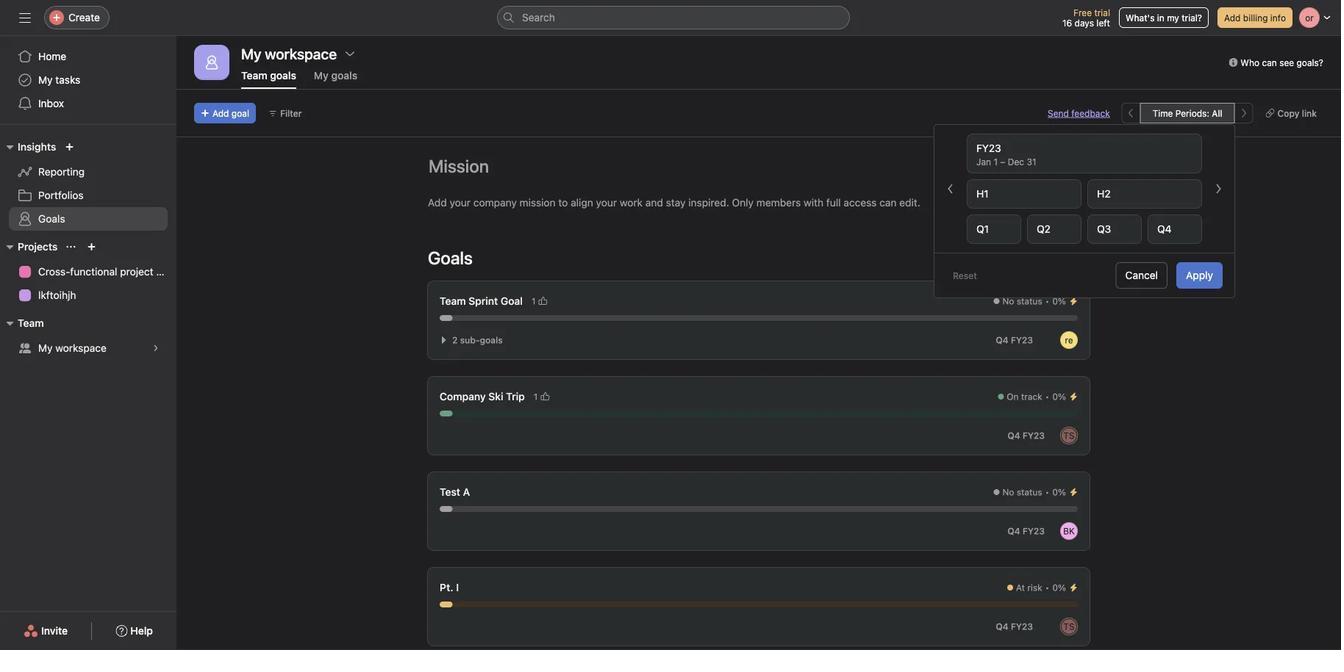 Task type: locate. For each thing, give the bounding box(es) containing it.
1 vertical spatial ts button
[[1060, 618, 1078, 636]]

goals down show options image
[[331, 69, 357, 82]]

team sprint goal
[[440, 295, 523, 307]]

goals right 2
[[480, 335, 503, 346]]

1 0% from the top
[[1052, 296, 1066, 307]]

0 horizontal spatial your
[[450, 197, 471, 209]]

filter button
[[262, 103, 309, 124]]

2 • from the top
[[1045, 392, 1050, 402]]

left
[[1097, 18, 1110, 28]]

2 no status from the top
[[1003, 488, 1042, 498]]

tasks
[[55, 74, 80, 86]]

goals down my workspace
[[270, 69, 296, 82]]

1 horizontal spatial add
[[428, 197, 447, 209]]

–
[[1000, 157, 1005, 167]]

ts button
[[1060, 427, 1078, 445], [1060, 618, 1078, 636]]

add left billing
[[1224, 13, 1241, 23]]

1 horizontal spatial goals
[[331, 69, 357, 82]]

q4 fy23 for status
[[1008, 526, 1045, 537]]

1 button right "goal"
[[529, 294, 550, 309]]

1 vertical spatial 1
[[532, 296, 536, 307]]

• 0% up 're'
[[1045, 296, 1066, 307]]

free
[[1074, 7, 1092, 18]]

• 0% right track
[[1045, 392, 1066, 402]]

see details, my workspace image
[[151, 344, 160, 353]]

0 horizontal spatial add
[[213, 108, 229, 118]]

my inside "link"
[[38, 74, 53, 86]]

cross-
[[38, 266, 70, 278]]

cross-functional project plan
[[38, 266, 176, 278]]

3 0% from the top
[[1052, 488, 1066, 498]]

link
[[1302, 108, 1317, 118]]

2 horizontal spatial add
[[1224, 13, 1241, 23]]

goals inside button
[[480, 335, 503, 346]]

3 • 0% from the top
[[1045, 488, 1066, 498]]

fy23
[[977, 142, 1001, 154], [1011, 335, 1033, 346], [1023, 431, 1045, 441], [1023, 526, 1045, 537], [1011, 622, 1033, 632]]

1 button right trip
[[531, 390, 552, 404]]

0 vertical spatial no status
[[1003, 296, 1042, 307]]

fy23 up jan
[[977, 142, 1001, 154]]

add
[[1224, 13, 1241, 23], [213, 108, 229, 118], [428, 197, 447, 209]]

search button
[[497, 6, 850, 29]]

• 0% right risk
[[1045, 583, 1066, 593]]

team up goal
[[241, 69, 267, 82]]

invite button
[[14, 618, 77, 645]]

who
[[1241, 57, 1260, 68]]

1 button for team sprint goal
[[529, 294, 550, 309]]

q2
[[1037, 223, 1051, 235]]

q4 for at risk
[[996, 622, 1009, 632]]

2 • 0% from the top
[[1045, 392, 1066, 402]]

cancel
[[1126, 269, 1158, 282]]

new image
[[65, 143, 74, 151]]

add left goal
[[213, 108, 229, 118]]

1 for company ski trip
[[534, 392, 538, 402]]

create
[[68, 11, 100, 24]]

16
[[1063, 18, 1072, 28]]

send feedback link
[[1048, 107, 1110, 120]]

0 vertical spatial status
[[1017, 296, 1042, 307]]

1 horizontal spatial team
[[241, 69, 267, 82]]

my tasks
[[38, 74, 80, 86]]

bk button
[[1060, 523, 1078, 540]]

1 horizontal spatial your
[[596, 197, 617, 209]]

q4 fy23 down at
[[996, 622, 1033, 632]]

reset button
[[946, 265, 984, 286]]

0 vertical spatial 1 button
[[529, 294, 550, 309]]

0 vertical spatial team
[[241, 69, 267, 82]]

0% for ts "button" for at risk
[[1052, 583, 1066, 593]]

team down the 'lkftoihjh'
[[18, 317, 44, 329]]

0 vertical spatial add
[[1224, 13, 1241, 23]]

company
[[440, 391, 486, 403]]

send
[[1048, 108, 1069, 118]]

0 horizontal spatial team
[[18, 317, 44, 329]]

my for my workspace
[[38, 342, 53, 354]]

feedback
[[1072, 108, 1110, 118]]

time periods: all
[[1153, 108, 1222, 118]]

my workspace link
[[9, 337, 168, 360]]

can left see
[[1262, 57, 1277, 68]]

1 your from the left
[[450, 197, 471, 209]]

q4 fy23 button down on track
[[1001, 426, 1052, 446]]

1
[[994, 157, 998, 167], [532, 296, 536, 307], [534, 392, 538, 402]]

0 horizontal spatial goals
[[38, 213, 65, 225]]

new project or portfolio image
[[87, 243, 96, 251]]

my for my tasks
[[38, 74, 53, 86]]

1 • 0% from the top
[[1045, 296, 1066, 307]]

2 0% from the top
[[1052, 392, 1066, 402]]

2 vertical spatial 1
[[534, 392, 538, 402]]

q4 fy23 button down at
[[989, 617, 1040, 638]]

0% for ts "button" for on track
[[1052, 392, 1066, 402]]

0 vertical spatial can
[[1262, 57, 1277, 68]]

copy link
[[1278, 108, 1317, 118]]

• for ts "button" for at risk
[[1045, 583, 1050, 593]]

0% for bk button
[[1052, 488, 1066, 498]]

• 0% for bk button
[[1045, 488, 1066, 498]]

access
[[844, 197, 877, 209]]

portfolios
[[38, 189, 84, 201]]

sprint
[[469, 295, 498, 307]]

fy23 down track
[[1023, 431, 1045, 441]]

2
[[452, 335, 458, 346]]

1 ts from the top
[[1064, 431, 1075, 441]]

2 vertical spatial team
[[18, 317, 44, 329]]

•
[[1045, 296, 1050, 307], [1045, 392, 1050, 402], [1045, 488, 1050, 498], [1045, 583, 1050, 593]]

status
[[1017, 296, 1042, 307], [1017, 488, 1042, 498]]

q4 fy23 button left 're' button on the bottom
[[989, 330, 1040, 351]]

goals for team goals
[[270, 69, 296, 82]]

my down 'team' 'dropdown button'
[[38, 342, 53, 354]]

add down mission title text box at the left
[[428, 197, 447, 209]]

team for team sprint goal
[[440, 295, 466, 307]]

• 0%
[[1045, 296, 1066, 307], [1045, 392, 1066, 402], [1045, 488, 1066, 498], [1045, 583, 1066, 593]]

fy23 down at
[[1011, 622, 1033, 632]]

2 status from the top
[[1017, 488, 1042, 498]]

lkftoihjh link
[[9, 284, 168, 307]]

0% up 're' button on the bottom
[[1052, 296, 1066, 307]]

0 horizontal spatial goals
[[270, 69, 296, 82]]

add inside button
[[1224, 13, 1241, 23]]

1 vertical spatial status
[[1017, 488, 1042, 498]]

3 • from the top
[[1045, 488, 1050, 498]]

inspired.
[[688, 197, 729, 209]]

your left "company"
[[450, 197, 471, 209]]

goals down portfolios
[[38, 213, 65, 225]]

ts for at risk
[[1064, 622, 1075, 632]]

q4 fy23 button for status
[[1001, 521, 1052, 542]]

next year image
[[1213, 183, 1224, 195]]

your right align
[[596, 197, 617, 209]]

1 ts button from the top
[[1060, 427, 1078, 445]]

goals up team sprint goal at the left of the page
[[428, 248, 473, 268]]

0 horizontal spatial can
[[880, 197, 897, 209]]

edit.
[[899, 197, 920, 209]]

can
[[1262, 57, 1277, 68], [880, 197, 897, 209]]

1 horizontal spatial goals
[[428, 248, 473, 268]]

my down my workspace
[[314, 69, 329, 82]]

2 ts from the top
[[1064, 622, 1075, 632]]

q4 fy23 left bk
[[1008, 526, 1045, 537]]

4 0% from the top
[[1052, 583, 1066, 593]]

my
[[314, 69, 329, 82], [38, 74, 53, 86], [38, 342, 53, 354]]

my left tasks
[[38, 74, 53, 86]]

pt.
[[440, 582, 453, 594]]

0 vertical spatial ts
[[1064, 431, 1075, 441]]

my goals link
[[314, 69, 357, 89]]

1 vertical spatial can
[[880, 197, 897, 209]]

home link
[[9, 45, 168, 68]]

1 vertical spatial add
[[213, 108, 229, 118]]

portfolios link
[[9, 184, 168, 207]]

1 left –
[[994, 157, 998, 167]]

0% right track
[[1052, 392, 1066, 402]]

1 vertical spatial no status
[[1003, 488, 1042, 498]]

team inside team goals link
[[241, 69, 267, 82]]

Mission title text field
[[419, 149, 493, 183]]

fy23 left bk
[[1023, 526, 1045, 537]]

q4 fy23 button
[[989, 330, 1040, 351], [1001, 426, 1052, 446], [1001, 521, 1052, 542], [989, 617, 1040, 638]]

1 no from the top
[[1003, 296, 1014, 307]]

can left "edit."
[[880, 197, 897, 209]]

1 vertical spatial team
[[440, 295, 466, 307]]

trip
[[506, 391, 525, 403]]

2 horizontal spatial goals
[[480, 335, 503, 346]]

trial?
[[1182, 13, 1202, 23]]

previous year image
[[945, 183, 957, 195]]

no status
[[1003, 296, 1042, 307], [1003, 488, 1042, 498]]

1 horizontal spatial can
[[1262, 57, 1277, 68]]

reset
[[953, 271, 977, 281]]

my
[[1167, 13, 1179, 23]]

fy23 left 're' button on the bottom
[[1011, 335, 1033, 346]]

1 vertical spatial ts
[[1064, 622, 1075, 632]]

lkftoihjh
[[38, 289, 76, 301]]

1 vertical spatial no
[[1003, 488, 1014, 498]]

global element
[[0, 36, 176, 124]]

cancel button
[[1116, 263, 1168, 289]]

projects element
[[0, 234, 176, 310]]

• 0% up bk button
[[1045, 488, 1066, 498]]

1 right trip
[[534, 392, 538, 402]]

members
[[757, 197, 801, 209]]

fy23 for on
[[1023, 431, 1045, 441]]

0% right risk
[[1052, 583, 1066, 593]]

q4 fy23 button left bk
[[1001, 521, 1052, 542]]

0 vertical spatial no
[[1003, 296, 1014, 307]]

0 vertical spatial goals
[[38, 213, 65, 225]]

2 vertical spatial add
[[428, 197, 447, 209]]

q4 fy23 down on track
[[1008, 431, 1045, 441]]

4 • 0% from the top
[[1045, 583, 1066, 593]]

0 vertical spatial ts button
[[1060, 427, 1078, 445]]

goals
[[270, 69, 296, 82], [331, 69, 357, 82], [480, 335, 503, 346]]

team left sprint
[[440, 295, 466, 307]]

4 • from the top
[[1045, 583, 1050, 593]]

2 your from the left
[[596, 197, 617, 209]]

and
[[646, 197, 663, 209]]

free trial 16 days left
[[1063, 7, 1110, 28]]

company
[[473, 197, 517, 209]]

1 vertical spatial 1 button
[[531, 390, 552, 404]]

q4
[[1157, 223, 1172, 235], [996, 335, 1009, 346], [1008, 431, 1020, 441], [1008, 526, 1020, 537], [996, 622, 1009, 632]]

2 ts button from the top
[[1060, 618, 1078, 636]]

periods:
[[1176, 108, 1210, 118]]

team
[[241, 69, 267, 82], [440, 295, 466, 307], [18, 317, 44, 329]]

0% up bk button
[[1052, 488, 1066, 498]]

my inside teams element
[[38, 342, 53, 354]]

my for my goals
[[314, 69, 329, 82]]

q3
[[1097, 223, 1111, 235]]

1 right "goal"
[[532, 296, 536, 307]]

• for ts "button" for on track
[[1045, 392, 1050, 402]]

1 for team sprint goal
[[532, 296, 536, 307]]

add inside "button"
[[213, 108, 229, 118]]

on track
[[1007, 392, 1042, 402]]

2 horizontal spatial team
[[440, 295, 466, 307]]

team inside 'dropdown button'
[[18, 317, 44, 329]]

my goals
[[314, 69, 357, 82]]

0 vertical spatial 1
[[994, 157, 998, 167]]

hide sidebar image
[[19, 12, 31, 24]]



Task type: describe. For each thing, give the bounding box(es) containing it.
teams element
[[0, 310, 176, 363]]

functional
[[70, 266, 117, 278]]

copy link button
[[1259, 103, 1324, 124]]

fy23 inside fy23 jan 1 – dec 31
[[977, 142, 1001, 154]]

show options, current sort, top image
[[66, 243, 75, 251]]

days
[[1075, 18, 1094, 28]]

pt. i
[[440, 582, 459, 594]]

2 sub-goals button
[[434, 330, 506, 351]]

q1
[[977, 223, 989, 235]]

inbox link
[[9, 92, 168, 115]]

q4 fy23 for track
[[1008, 431, 1045, 441]]

see
[[1280, 57, 1294, 68]]

projects
[[18, 241, 58, 253]]

sub-
[[460, 335, 480, 346]]

2 sub-goals
[[452, 335, 503, 346]]

only
[[732, 197, 754, 209]]

reporting
[[38, 166, 85, 178]]

goals link
[[9, 207, 168, 231]]

mission
[[520, 197, 556, 209]]

inbox
[[38, 97, 64, 110]]

fy23 for no
[[1023, 526, 1045, 537]]

add for add goal
[[213, 108, 229, 118]]

show options image
[[344, 48, 356, 60]]

add billing info button
[[1218, 7, 1293, 28]]

ts button for at risk
[[1060, 618, 1078, 636]]

workspace
[[55, 342, 107, 354]]

goals for my goals
[[331, 69, 357, 82]]

create button
[[44, 6, 110, 29]]

ski
[[489, 391, 503, 403]]

q4 for on track
[[1008, 431, 1020, 441]]

ts for on track
[[1064, 431, 1075, 441]]

q4 fy23 left 're' button on the bottom
[[996, 335, 1033, 346]]

2 no from the top
[[1003, 488, 1014, 498]]

ts button for on track
[[1060, 427, 1078, 445]]

q4 fy23 for risk
[[996, 622, 1033, 632]]

what's
[[1126, 13, 1155, 23]]

reporting link
[[9, 160, 168, 184]]

goals?
[[1297, 57, 1324, 68]]

add billing info
[[1224, 13, 1286, 23]]

a
[[463, 486, 470, 499]]

bk
[[1063, 526, 1075, 537]]

1 vertical spatial goals
[[428, 248, 473, 268]]

1 button for company ski trip
[[531, 390, 552, 404]]

insights button
[[0, 138, 56, 156]]

add your company mission to align your work and stay inspired. only members with full access can edit.
[[428, 197, 920, 209]]

• 0% for ts "button" for at risk
[[1045, 583, 1066, 593]]

insights
[[18, 141, 56, 153]]

1 inside fy23 jan 1 – dec 31
[[994, 157, 998, 167]]

filter
[[280, 108, 302, 118]]

apply
[[1186, 269, 1213, 282]]

what's in my trial?
[[1126, 13, 1202, 23]]

goal
[[232, 108, 249, 118]]

add for add billing info
[[1224, 13, 1241, 23]]

work
[[620, 197, 643, 209]]

track
[[1021, 392, 1042, 402]]

projects button
[[0, 238, 58, 256]]

home
[[38, 50, 66, 63]]

fy23 jan 1 – dec 31
[[977, 142, 1036, 167]]

dec
[[1008, 157, 1024, 167]]

test
[[440, 486, 460, 499]]

• 0% for ts "button" for on track
[[1045, 392, 1066, 402]]

add goal
[[213, 108, 249, 118]]

q4 for no status
[[1008, 526, 1020, 537]]

on
[[1007, 392, 1019, 402]]

time periods: all button
[[1140, 103, 1235, 124]]

with
[[804, 197, 824, 209]]

copy
[[1278, 108, 1300, 118]]

in
[[1157, 13, 1165, 23]]

search
[[522, 11, 555, 24]]

h1
[[977, 188, 989, 200]]

test a
[[440, 486, 470, 499]]

• for bk button
[[1045, 488, 1050, 498]]

send feedback
[[1048, 108, 1110, 118]]

at risk
[[1016, 583, 1042, 593]]

my tasks link
[[9, 68, 168, 92]]

help
[[130, 625, 153, 638]]

company ski trip
[[440, 391, 525, 403]]

billing
[[1243, 13, 1268, 23]]

project
[[120, 266, 153, 278]]

help button
[[106, 618, 162, 645]]

time
[[1153, 108, 1173, 118]]

all
[[1212, 108, 1222, 118]]

insights element
[[0, 134, 176, 234]]

full
[[826, 197, 841, 209]]

plan
[[156, 266, 176, 278]]

team button
[[0, 315, 44, 332]]

trial
[[1094, 7, 1110, 18]]

1 • from the top
[[1045, 296, 1050, 307]]

add for add your company mission to align your work and stay inspired. only members with full access can edit.
[[428, 197, 447, 209]]

team goals link
[[241, 69, 296, 89]]

search list box
[[497, 6, 850, 29]]

31
[[1027, 157, 1036, 167]]

goals inside insights element
[[38, 213, 65, 225]]

q4 fy23 button for track
[[1001, 426, 1052, 446]]

risk
[[1027, 583, 1042, 593]]

q4 fy23 button for risk
[[989, 617, 1040, 638]]

who can see goals?
[[1241, 57, 1324, 68]]

i
[[456, 582, 459, 594]]

h2
[[1097, 188, 1111, 200]]

team for team goals
[[241, 69, 267, 82]]

invite
[[41, 625, 68, 638]]

fy23 for at
[[1011, 622, 1033, 632]]

1 no status from the top
[[1003, 296, 1042, 307]]

to
[[558, 197, 568, 209]]

at
[[1016, 583, 1025, 593]]

1 status from the top
[[1017, 296, 1042, 307]]



Task type: vqa. For each thing, say whether or not it's contained in the screenshot.
Previous month image
no



